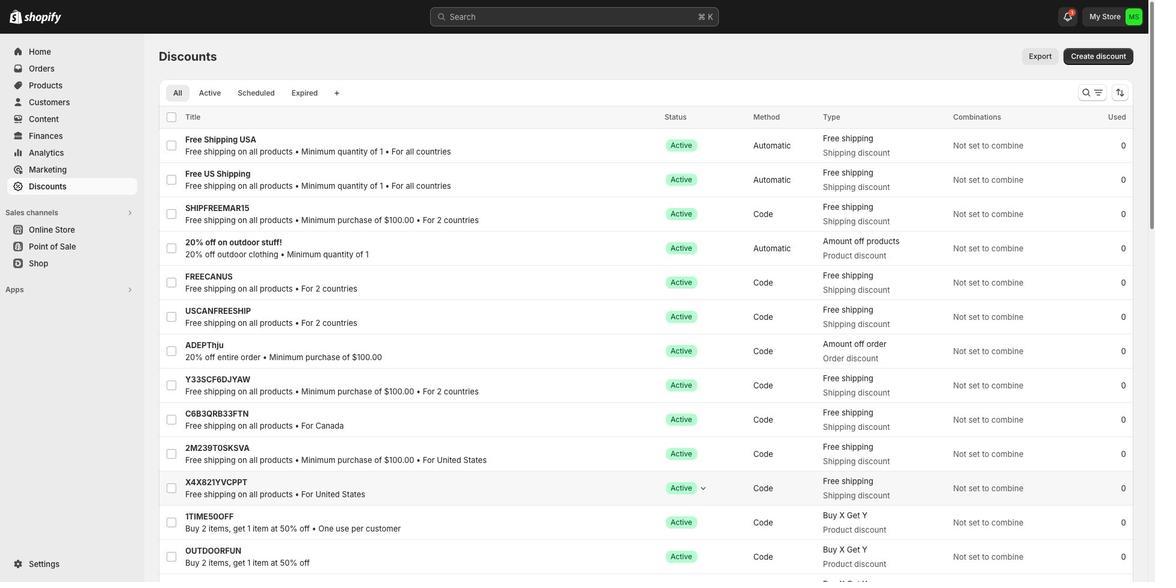 Task type: describe. For each thing, give the bounding box(es) containing it.
my store image
[[1126, 8, 1143, 25]]

shopify image
[[10, 10, 22, 24]]



Task type: locate. For each thing, give the bounding box(es) containing it.
shopify image
[[24, 12, 61, 24]]

tab list
[[164, 84, 328, 102]]



Task type: vqa. For each thing, say whether or not it's contained in the screenshot.
My Store icon
yes



